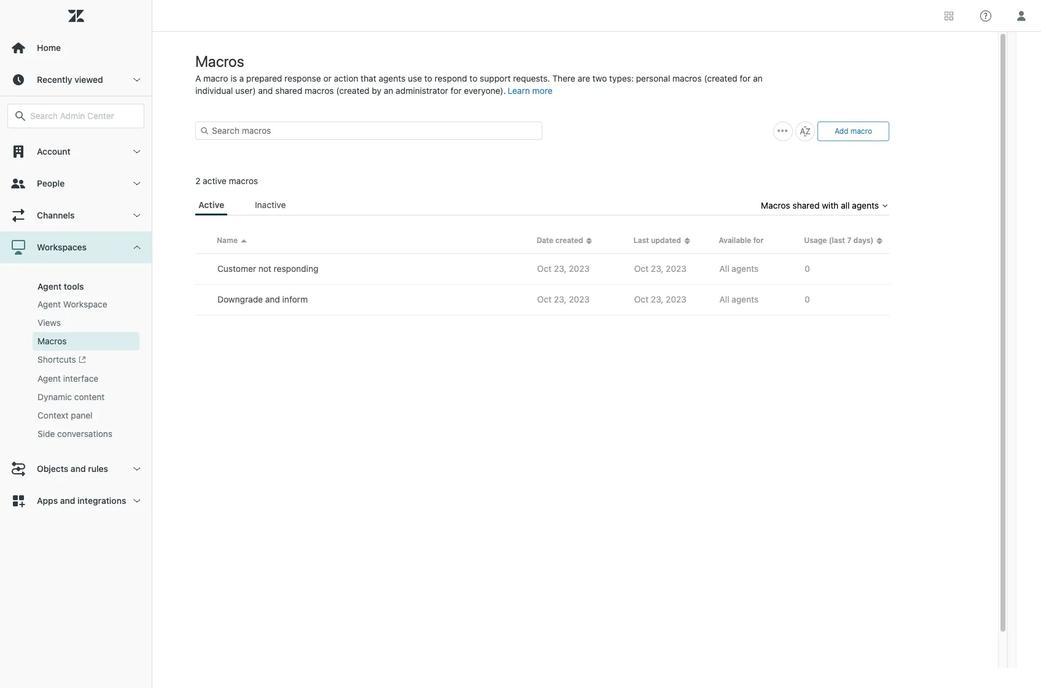 Task type: locate. For each thing, give the bounding box(es) containing it.
dynamic content
[[37, 392, 105, 403]]

agent workspace
[[37, 299, 107, 310]]

agent
[[37, 281, 62, 292], [37, 299, 61, 310], [37, 374, 61, 384]]

views element
[[37, 317, 61, 329]]

workspaces
[[37, 242, 87, 252]]

help image
[[980, 10, 991, 21]]

side
[[37, 429, 55, 439]]

1 agent from the top
[[37, 281, 62, 292]]

macros link
[[33, 332, 139, 351]]

3 agent from the top
[[37, 374, 61, 384]]

agent left tools
[[37, 281, 62, 292]]

rules
[[88, 464, 108, 474]]

content
[[74, 392, 105, 403]]

views
[[37, 318, 61, 328]]

recently
[[37, 74, 72, 85]]

Search Admin Center field
[[30, 111, 136, 122]]

agent for agent tools
[[37, 281, 62, 292]]

integrations
[[77, 496, 126, 506]]

agent interface
[[37, 374, 98, 384]]

user menu image
[[1013, 8, 1029, 24]]

home button
[[0, 32, 152, 64]]

objects
[[37, 464, 68, 474]]

and inside dropdown button
[[60, 496, 75, 506]]

None search field
[[1, 104, 150, 128]]

agent up views at the top left of the page
[[37, 299, 61, 310]]

shortcuts
[[37, 354, 76, 365]]

none search field inside "primary" element
[[1, 104, 150, 128]]

0 vertical spatial agent
[[37, 281, 62, 292]]

and left rules
[[71, 464, 86, 474]]

1 vertical spatial agent
[[37, 299, 61, 310]]

tree containing account
[[0, 136, 152, 517]]

tree
[[0, 136, 152, 517]]

dynamic
[[37, 392, 72, 403]]

macros
[[37, 336, 67, 346]]

home
[[37, 42, 61, 53]]

agent inside 'element'
[[37, 374, 61, 384]]

apps and integrations button
[[0, 485, 152, 517]]

0 vertical spatial and
[[71, 464, 86, 474]]

agent inside 'link'
[[37, 299, 61, 310]]

and
[[71, 464, 86, 474], [60, 496, 75, 506]]

tree item containing workspaces
[[0, 232, 152, 454]]

agent tools
[[37, 281, 84, 292]]

tree item
[[0, 232, 152, 454]]

account button
[[0, 136, 152, 168]]

2 vertical spatial agent
[[37, 374, 61, 384]]

apps
[[37, 496, 58, 506]]

context
[[37, 411, 69, 421]]

1 vertical spatial and
[[60, 496, 75, 506]]

side conversations element
[[37, 428, 112, 441]]

agent up dynamic
[[37, 374, 61, 384]]

macros element
[[37, 335, 67, 348]]

agent tools element
[[37, 281, 84, 292]]

and right the apps
[[60, 496, 75, 506]]

workspaces group
[[0, 264, 152, 454]]

objects and rules button
[[0, 454, 152, 485]]

shortcuts link
[[33, 351, 139, 370]]

and inside dropdown button
[[71, 464, 86, 474]]

zendesk products image
[[945, 11, 953, 20]]

2 agent from the top
[[37, 299, 61, 310]]

dynamic content element
[[37, 391, 105, 404]]

and for apps
[[60, 496, 75, 506]]

primary element
[[0, 0, 152, 689]]



Task type: vqa. For each thing, say whether or not it's contained in the screenshot.
Tara inside the Assignee* element
no



Task type: describe. For each thing, give the bounding box(es) containing it.
tree inside "primary" element
[[0, 136, 152, 517]]

dynamic content link
[[33, 388, 139, 407]]

panel
[[71, 411, 92, 421]]

viewed
[[74, 74, 103, 85]]

tools
[[64, 281, 84, 292]]

account
[[37, 146, 71, 157]]

objects and rules
[[37, 464, 108, 474]]

workspace
[[63, 299, 107, 310]]

agent interface link
[[33, 370, 139, 388]]

side conversations link
[[33, 425, 139, 444]]

channels
[[37, 210, 75, 221]]

shortcuts element
[[37, 354, 86, 367]]

agent workspace element
[[37, 299, 107, 311]]

workspaces button
[[0, 232, 152, 264]]

context panel element
[[37, 410, 92, 422]]

recently viewed
[[37, 74, 103, 85]]

people button
[[0, 168, 152, 200]]

agent for agent interface
[[37, 374, 61, 384]]

side conversations
[[37, 429, 112, 439]]

tree item inside "primary" element
[[0, 232, 152, 454]]

apps and integrations
[[37, 496, 126, 506]]

agent interface element
[[37, 373, 98, 385]]

views link
[[33, 314, 139, 332]]

people
[[37, 178, 65, 189]]

interface
[[63, 374, 98, 384]]

agent workspace link
[[33, 295, 139, 314]]

channels button
[[0, 200, 152, 232]]

and for objects
[[71, 464, 86, 474]]

conversations
[[57, 429, 112, 439]]

context panel
[[37, 411, 92, 421]]

agent for agent workspace
[[37, 299, 61, 310]]

recently viewed button
[[0, 64, 152, 96]]

context panel link
[[33, 407, 139, 425]]



